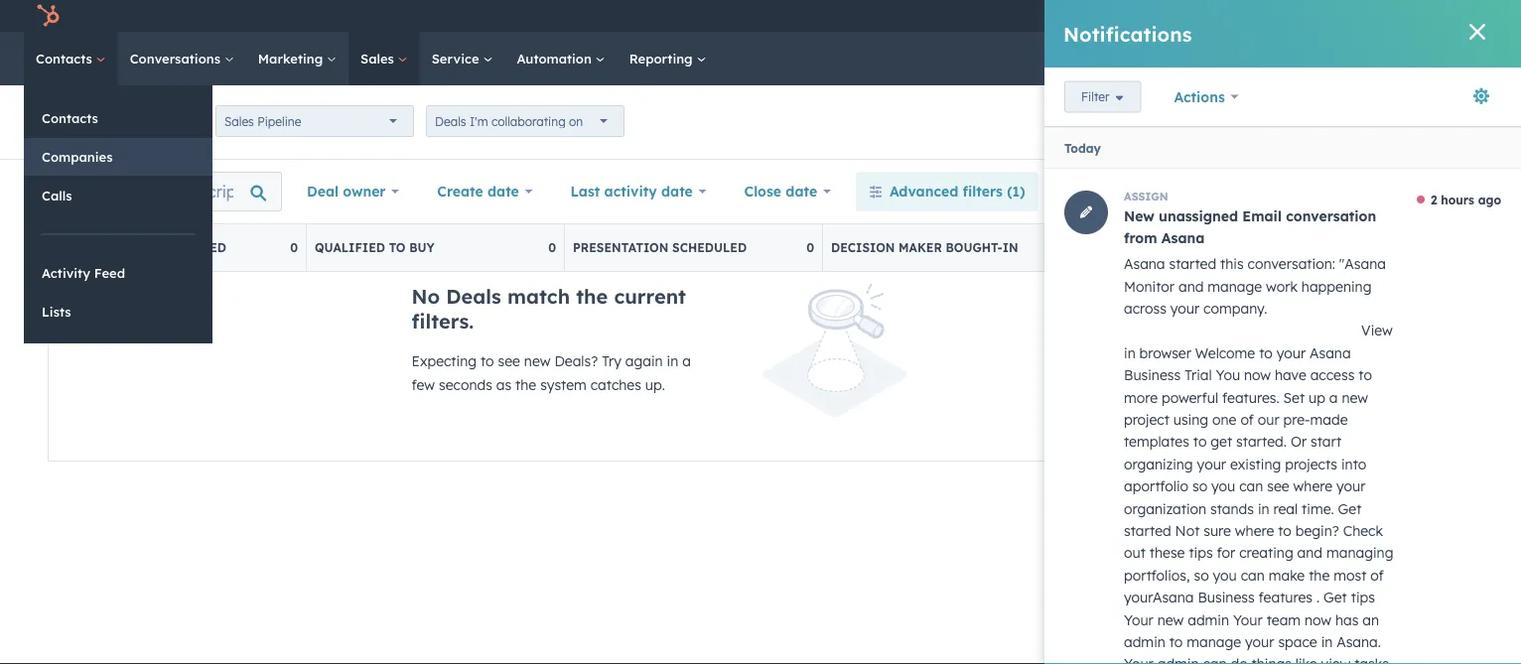 Task type: locate. For each thing, give the bounding box(es) containing it.
menu containing self made
[[1102, 0, 1497, 32]]

1 horizontal spatial sales
[[360, 50, 398, 67]]

help image
[[1275, 9, 1293, 27]]

0 horizontal spatial date
[[488, 183, 519, 200]]

to for qualified
[[389, 240, 406, 255]]

date right close
[[786, 183, 817, 200]]

pipeline
[[257, 114, 301, 129]]

close
[[744, 183, 782, 200]]

sales pipeline
[[224, 114, 301, 129]]

no deals match the current filters.
[[412, 284, 686, 334]]

calling icon image
[[1191, 8, 1209, 26]]

2 horizontal spatial 0
[[806, 240, 814, 255]]

closed won
[[1347, 240, 1431, 255]]

deals
[[48, 109, 103, 134], [435, 114, 466, 129], [446, 284, 501, 309]]

clear
[[1051, 183, 1088, 200]]

sales inside popup button
[[224, 114, 254, 129]]

deal
[[307, 183, 339, 200]]

1 0 from the left
[[290, 240, 298, 255]]

0 horizontal spatial to
[[389, 240, 406, 255]]

bought-
[[946, 240, 1003, 255]]

up.
[[645, 376, 665, 394]]

contacts link up the companies link
[[24, 99, 212, 137]]

create inside create deal 'button'
[[1392, 115, 1429, 130]]

contacts inside menu
[[42, 110, 98, 126]]

sales for sales pipeline
[[224, 114, 254, 129]]

0 horizontal spatial the
[[515, 376, 536, 394]]

close date button
[[731, 172, 844, 212]]

activity
[[604, 183, 657, 200]]

last
[[571, 183, 600, 200]]

sales link
[[349, 32, 420, 85]]

calling icon button
[[1183, 3, 1217, 29]]

marketplaces image
[[1233, 9, 1251, 27]]

create deal button
[[1375, 106, 1474, 138]]

deals banner
[[48, 100, 1474, 139]]

maker
[[899, 240, 942, 255]]

deals up companies
[[48, 109, 103, 134]]

create down "i'm"
[[437, 183, 483, 200]]

reporting link
[[617, 32, 718, 85]]

0 vertical spatial to
[[389, 240, 406, 255]]

group
[[141, 105, 204, 137]]

contract sent
[[1089, 240, 1192, 255]]

scheduled
[[152, 240, 226, 255], [672, 240, 747, 255]]

expecting to see new deals? try again in a few seconds as the system catches up.
[[412, 353, 691, 394]]

to inside expecting to see new deals? try again in a few seconds as the system catches up.
[[481, 353, 494, 370]]

0 vertical spatial create
[[1392, 115, 1429, 130]]

deals right no at the top
[[446, 284, 501, 309]]

date inside create date popup button
[[488, 183, 519, 200]]

seconds
[[439, 376, 492, 394]]

1 vertical spatial create
[[437, 183, 483, 200]]

0
[[290, 240, 298, 255], [548, 240, 556, 255], [806, 240, 814, 255]]

import button
[[1289, 106, 1363, 138]]

0 vertical spatial the
[[576, 284, 608, 309]]

1 vertical spatial sales
[[224, 114, 254, 129]]

1 horizontal spatial 0
[[548, 240, 556, 255]]

appointment scheduled
[[57, 240, 226, 255]]

0 up match
[[548, 240, 556, 255]]

clear all
[[1051, 183, 1110, 200]]

advanced
[[890, 183, 958, 200]]

notifications button
[[1333, 0, 1367, 32]]

date inside last activity date popup button
[[661, 183, 693, 200]]

2 scheduled from the left
[[672, 240, 747, 255]]

sales for sales
[[360, 50, 398, 67]]

3 0 from the left
[[806, 240, 814, 255]]

qualified to buy
[[315, 240, 435, 255]]

to left buy
[[389, 240, 406, 255]]

sales
[[360, 50, 398, 67], [224, 114, 254, 129]]

1 vertical spatial contacts link
[[24, 99, 212, 137]]

date down deals i'm collaborating on
[[488, 183, 519, 200]]

1 scheduled from the left
[[152, 240, 226, 255]]

in
[[1003, 240, 1018, 255]]

0 left decision
[[806, 240, 814, 255]]

calls link
[[24, 177, 212, 214]]

on
[[569, 114, 583, 129]]

0 for appointment scheduled
[[290, 240, 298, 255]]

create left deal
[[1392, 115, 1429, 130]]

save
[[1380, 183, 1413, 200]]

the inside expecting to see new deals? try again in a few seconds as the system catches up.
[[515, 376, 536, 394]]

notifications image
[[1341, 9, 1359, 27]]

closed
[[1347, 240, 1396, 255]]

scheduled for appointment scheduled
[[152, 240, 226, 255]]

deals for deals i'm collaborating on
[[435, 114, 466, 129]]

1 vertical spatial the
[[515, 376, 536, 394]]

owner
[[343, 183, 386, 200]]

contacts up companies
[[42, 110, 98, 126]]

contacts
[[36, 50, 96, 67], [42, 110, 98, 126]]

last activity date button
[[558, 172, 719, 212]]

system
[[540, 376, 587, 394]]

menu
[[1102, 0, 1497, 32]]

date inside close date popup button
[[786, 183, 817, 200]]

1 date from the left
[[488, 183, 519, 200]]

1 vertical spatial to
[[481, 353, 494, 370]]

the right match
[[576, 284, 608, 309]]

catches
[[591, 376, 641, 394]]

3 date from the left
[[786, 183, 817, 200]]

deals inside popup button
[[435, 114, 466, 129]]

0 horizontal spatial 0
[[290, 240, 298, 255]]

sales left service
[[360, 50, 398, 67]]

sales pipeline button
[[216, 105, 414, 137]]

0 horizontal spatial sales
[[224, 114, 254, 129]]

2 date from the left
[[661, 183, 693, 200]]

scheduled up current
[[672, 240, 747, 255]]

1 horizontal spatial scheduled
[[672, 240, 747, 255]]

no
[[412, 284, 440, 309]]

2 0 from the left
[[548, 240, 556, 255]]

1 horizontal spatial date
[[661, 183, 693, 200]]

feed
[[94, 265, 125, 281]]

1 horizontal spatial to
[[481, 353, 494, 370]]

1 horizontal spatial create
[[1392, 115, 1429, 130]]

the right as
[[515, 376, 536, 394]]

contacts link down hubspot link
[[24, 32, 118, 85]]

contacts link
[[24, 32, 118, 85], [24, 99, 212, 137]]

0 horizontal spatial create
[[437, 183, 483, 200]]

Search HubSpot search field
[[1242, 42, 1486, 75]]

to for expecting
[[481, 353, 494, 370]]

0 horizontal spatial scheduled
[[152, 240, 226, 255]]

0 vertical spatial contacts link
[[24, 32, 118, 85]]

0 vertical spatial sales
[[360, 50, 398, 67]]

scheduled down search name or description search field
[[152, 240, 226, 255]]

current
[[614, 284, 686, 309]]

contract
[[1089, 240, 1156, 255]]

save view button
[[1334, 172, 1474, 212]]

date for close date
[[786, 183, 817, 200]]

2 horizontal spatial date
[[786, 183, 817, 200]]

self made
[[1405, 7, 1466, 24]]

deals left "i'm"
[[435, 114, 466, 129]]

create inside create date popup button
[[437, 183, 483, 200]]

create date button
[[424, 172, 546, 212]]

create for create date
[[437, 183, 483, 200]]

conversations link
[[118, 32, 246, 85]]

2 contacts link from the top
[[24, 99, 212, 137]]

1 horizontal spatial the
[[576, 284, 608, 309]]

sales left pipeline
[[224, 114, 254, 129]]

contacts down hubspot link
[[36, 50, 96, 67]]

presentation scheduled
[[573, 240, 747, 255]]

to left see on the bottom of page
[[481, 353, 494, 370]]

1 vertical spatial contacts
[[42, 110, 98, 126]]

deals inside popup button
[[48, 109, 103, 134]]

filters.
[[412, 309, 474, 334]]

0 left qualified
[[290, 240, 298, 255]]

date right activity
[[661, 183, 693, 200]]

new
[[524, 353, 551, 370]]

1 contacts link from the top
[[24, 32, 118, 85]]



Task type: describe. For each thing, give the bounding box(es) containing it.
create date
[[437, 183, 519, 200]]

see
[[498, 353, 520, 370]]

deals for deals
[[48, 109, 103, 134]]

clear all button
[[1038, 172, 1123, 212]]

again
[[625, 353, 663, 370]]

buy
[[409, 240, 435, 255]]

i'm
[[470, 114, 488, 129]]

group inside deals banner
[[141, 105, 204, 137]]

marketing
[[258, 50, 327, 67]]

try
[[602, 353, 621, 370]]

deals i'm collaborating on button
[[426, 105, 625, 137]]

deal owner
[[307, 183, 386, 200]]

help button
[[1267, 0, 1301, 32]]

as
[[496, 376, 512, 394]]

0 for qualified to buy
[[548, 240, 556, 255]]

contacts menu
[[24, 85, 212, 344]]

(1)
[[1007, 183, 1025, 200]]

companies link
[[24, 138, 212, 176]]

view
[[1417, 183, 1449, 200]]

match
[[507, 284, 570, 309]]

conversations
[[130, 50, 224, 67]]

actions
[[1207, 115, 1249, 130]]

expecting
[[412, 353, 477, 370]]

automation link
[[505, 32, 617, 85]]

deal owner button
[[294, 172, 412, 212]]

calls
[[42, 187, 72, 204]]

appointment
[[57, 240, 148, 255]]

upgrade
[[1126, 9, 1179, 25]]

0 vertical spatial contacts
[[36, 50, 96, 67]]

deals inside no deals match the current filters.
[[446, 284, 501, 309]]

automation
[[517, 50, 596, 67]]

activity feed
[[42, 265, 125, 281]]

activity feed link
[[24, 254, 212, 292]]

reporting
[[629, 50, 697, 67]]

deals?
[[554, 353, 598, 370]]

settings link
[[1305, 5, 1329, 26]]

ruby anderson image
[[1383, 7, 1401, 25]]

deals i'm collaborating on
[[435, 114, 583, 129]]

service link
[[420, 32, 505, 85]]

decision
[[831, 240, 895, 255]]

filters
[[963, 183, 1003, 200]]

Search name or description search field
[[48, 172, 282, 212]]

advanced filters (1) button
[[856, 172, 1038, 212]]

qualified
[[315, 240, 385, 255]]

actions button
[[1190, 106, 1277, 138]]

last activity date
[[571, 183, 693, 200]]

presentation
[[573, 240, 669, 255]]

made
[[1431, 7, 1466, 24]]

0 for presentation scheduled
[[806, 240, 814, 255]]

decision maker bought-in
[[831, 240, 1018, 255]]

self made button
[[1371, 0, 1495, 32]]

search button
[[1470, 42, 1503, 75]]

hubspot image
[[36, 4, 60, 28]]

collaborating
[[492, 114, 566, 129]]

marketing link
[[246, 32, 349, 85]]

deals button
[[48, 107, 121, 136]]

in
[[667, 353, 678, 370]]

create for create deal
[[1392, 115, 1429, 130]]

marketplaces button
[[1221, 0, 1263, 32]]

create deal
[[1392, 115, 1457, 130]]

save view
[[1380, 183, 1449, 200]]

scheduled for presentation scheduled
[[672, 240, 747, 255]]

close date
[[744, 183, 817, 200]]

lists link
[[24, 293, 212, 331]]

upgrade image
[[1104, 8, 1122, 26]]

import
[[1306, 115, 1346, 130]]

activity
[[42, 265, 90, 281]]

all
[[1092, 183, 1110, 200]]

lists
[[42, 303, 71, 320]]

settings image
[[1308, 8, 1326, 26]]

search image
[[1480, 52, 1493, 66]]

a
[[682, 353, 691, 370]]

advanced filters (1)
[[890, 183, 1025, 200]]

won
[[1400, 240, 1431, 255]]

service
[[432, 50, 483, 67]]

companies
[[42, 148, 113, 165]]

self
[[1405, 7, 1428, 24]]

deal
[[1433, 115, 1457, 130]]

date for create date
[[488, 183, 519, 200]]

the inside no deals match the current filters.
[[576, 284, 608, 309]]

sent
[[1160, 240, 1192, 255]]



Task type: vqa. For each thing, say whether or not it's contained in the screenshot.
seconds
yes



